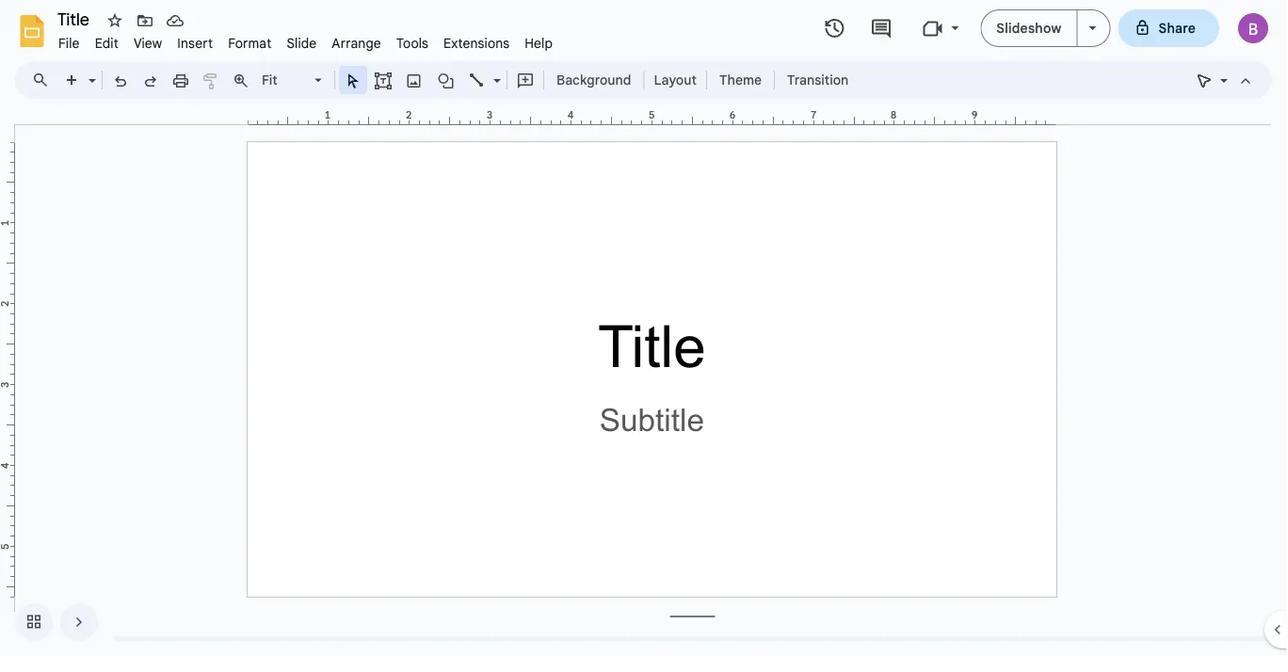 Task type: describe. For each thing, give the bounding box(es) containing it.
tools menu item
[[389, 32, 436, 54]]

new slide with layout image
[[84, 68, 96, 74]]

slide menu item
[[279, 32, 324, 54]]

menu bar banner
[[0, 0, 1287, 656]]

Menus field
[[24, 67, 65, 93]]

mode and view toolbar
[[1189, 61, 1261, 99]]

format
[[228, 35, 272, 51]]

file
[[58, 35, 80, 51]]

extensions
[[444, 35, 510, 51]]

slideshow
[[997, 20, 1062, 36]]

insert menu item
[[170, 32, 221, 54]]

Star checkbox
[[102, 8, 128, 34]]

main toolbar
[[56, 66, 858, 94]]

slideshow button
[[981, 9, 1078, 47]]

theme
[[719, 72, 762, 88]]

Zoom field
[[256, 67, 331, 94]]

slide
[[287, 35, 317, 51]]

edit menu item
[[87, 32, 126, 54]]

view menu item
[[126, 32, 170, 54]]

shape image
[[436, 67, 457, 93]]

Rename text field
[[51, 8, 100, 30]]

insert image image
[[404, 67, 425, 93]]

file menu item
[[51, 32, 87, 54]]

background button
[[548, 66, 640, 94]]

tools
[[396, 35, 429, 51]]



Task type: locate. For each thing, give the bounding box(es) containing it.
menu bar containing file
[[51, 24, 560, 56]]

insert
[[177, 35, 213, 51]]

share
[[1159, 20, 1196, 36]]

view
[[134, 35, 162, 51]]

navigation
[[0, 589, 98, 656]]

extensions menu item
[[436, 32, 517, 54]]

transition button
[[779, 66, 857, 94]]

edit
[[95, 35, 119, 51]]

layout button
[[648, 66, 702, 94]]

format menu item
[[221, 32, 279, 54]]

help
[[525, 35, 553, 51]]

application
[[0, 0, 1287, 656]]

help menu item
[[517, 32, 560, 54]]

arrange menu item
[[324, 32, 389, 54]]

background
[[557, 72, 631, 88]]

arrange
[[332, 35, 381, 51]]

layout
[[654, 72, 697, 88]]

presentation options image
[[1089, 26, 1097, 30]]

share button
[[1118, 9, 1220, 47]]

menu bar inside menu bar banner
[[51, 24, 560, 56]]

menu bar
[[51, 24, 560, 56]]

Zoom text field
[[259, 67, 312, 93]]

transition
[[787, 72, 849, 88]]

application containing slideshow
[[0, 0, 1287, 656]]

theme button
[[711, 66, 770, 94]]



Task type: vqa. For each thing, say whether or not it's contained in the screenshot.
Star checkbox
yes



